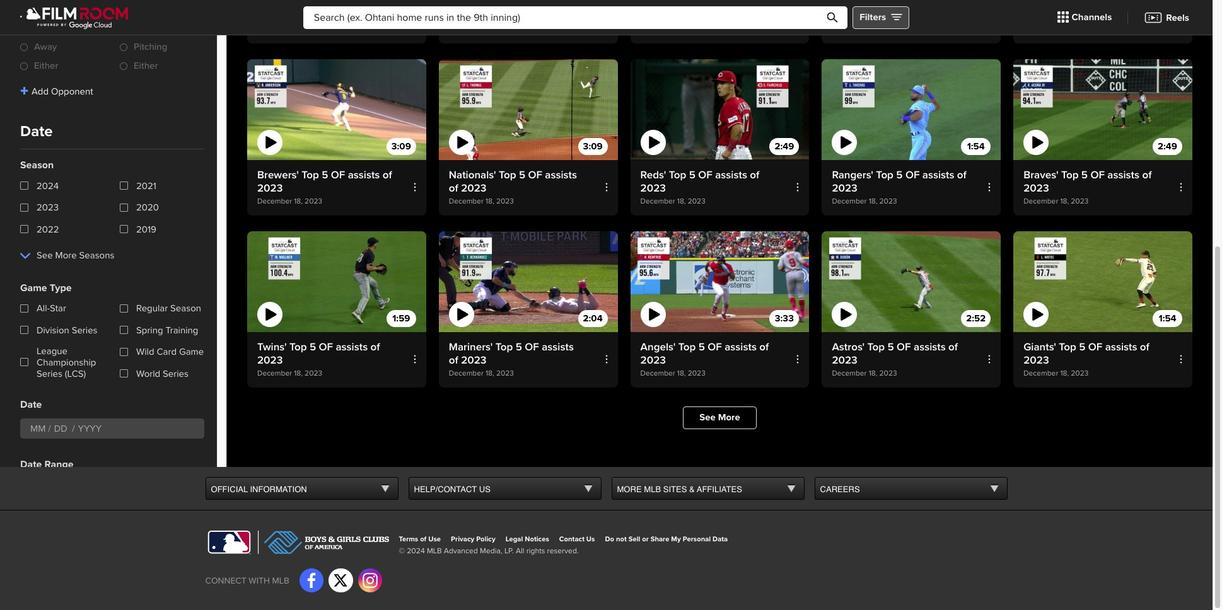 Task type: describe. For each thing, give the bounding box(es) containing it.
share
[[651, 535, 669, 543]]

regular
[[136, 303, 168, 314]]

of for astros' top 5 of assists of 2023
[[949, 340, 958, 353]]

angels' top 5 of assists of 2023 image
[[630, 231, 809, 332]]

affiliates
[[697, 485, 742, 494]]

legal notices
[[506, 535, 549, 543]]

1 date from the top
[[20, 122, 53, 140]]

18, for giants' top 5 of assists of 2023
[[1060, 369, 1069, 378]]

official information
[[211, 485, 307, 494]]

more mlb sites & affiliates
[[617, 485, 742, 494]]

top for twins'
[[289, 340, 307, 353]]

assists for mariners' top 5 of assists of 2023
[[542, 340, 574, 353]]

my
[[671, 535, 681, 543]]

rangers' top 5 of assists of 2023 image
[[822, 59, 1001, 160]]

see more button
[[683, 406, 757, 429]]

nats' top 5 of assists of 2023 image
[[439, 59, 618, 160]]

with
[[249, 576, 270, 587]]

assists for brewers' top 5 of assists of 2023
[[348, 168, 380, 182]]

december for braves' top 5 of assists of 2023
[[1024, 197, 1058, 206]]

terms
[[399, 535, 418, 543]]

assists for giants' top 5 of assists of 2023
[[1105, 340, 1137, 353]]

astros'
[[832, 340, 865, 353]]

of for nationals' top 5 of assists of 2023
[[449, 182, 458, 195]]

nationals' top 5 of assists of 2023 december 18, 2023
[[449, 168, 577, 206]]

top for marlins'
[[872, 0, 889, 10]]

2:04
[[583, 313, 603, 324]]

date range
[[20, 458, 74, 471]]

type
[[50, 281, 72, 294]]

see for see more
[[700, 412, 716, 423]]

december for giants' top 5 of assists of 2023
[[1024, 369, 1058, 378]]

legal
[[506, 535, 523, 543]]

league championship series (lcs)
[[37, 345, 96, 379]]

nationals'
[[449, 168, 496, 182]]

©
[[399, 546, 405, 556]]

of for astros'
[[897, 340, 911, 353]]

5 for braves'
[[1081, 168, 1088, 182]]

of for reds' top 5 of assists of 2023
[[750, 168, 759, 182]]

batting
[[134, 22, 163, 33]]

contact
[[559, 535, 585, 543]]

december for mariners' top 5 of assists of 2023
[[449, 369, 484, 378]]

reels
[[1166, 12, 1189, 23]]

assists for reds' top 5 of assists of 2023
[[715, 168, 747, 182]]

all-
[[37, 303, 50, 314]]

reds'
[[640, 168, 666, 182]]

marlins' top 5 of assists of 2023 december 18, 2023
[[832, 0, 962, 34]]

us
[[479, 485, 491, 494]]

of for mariners' top 5 of assists of 2023
[[449, 353, 458, 367]]

training
[[166, 324, 198, 336]]

brewers'
[[257, 168, 299, 182]]

top for reds'
[[669, 168, 686, 182]]

help/contact us
[[414, 485, 491, 494]]

boys and girls club of america image
[[258, 531, 389, 554]]

2019
[[136, 223, 156, 235]]

Select Team text field
[[20, 0, 204, 17]]

mariners'
[[449, 340, 493, 353]]

card
[[157, 346, 177, 357]]

championship
[[37, 357, 96, 368]]

1 horizontal spatial 2024
[[407, 546, 425, 556]]

division
[[37, 324, 69, 336]]

assists for marlins' top 5 of assists of 2023
[[918, 0, 950, 10]]

channels button
[[1048, 4, 1121, 31]]

of for braves'
[[1091, 168, 1105, 182]]

world series
[[136, 368, 189, 379]]

top for astros'
[[868, 340, 885, 353]]

5 for nationals'
[[519, 168, 525, 182]]

away
[[34, 41, 57, 52]]

5 for marlins'
[[892, 0, 898, 10]]

astros' top 5 of assists of 2023 december 18, 2023
[[832, 340, 958, 378]]

series for world series
[[163, 368, 189, 379]]

information
[[250, 485, 307, 494]]

assists for twins' top 5 of assists of 2023
[[336, 340, 368, 353]]

5 for mariners'
[[516, 340, 522, 353]]

add opponent
[[32, 85, 93, 97]]

do not sell or share my personal data link
[[605, 535, 728, 543]]

assists for astros' top 5 of assists of 2023
[[914, 340, 946, 353]]

18, for brewers' top 5 of assists of 2023
[[294, 197, 303, 206]]

official
[[211, 485, 248, 494]]

of for rangers' top 5 of assists of 2023
[[957, 168, 967, 182]]

of for twins' top 5 of assists of 2023
[[371, 340, 380, 353]]

december 18, 2023 for second december 18, 2023 link from left
[[640, 25, 706, 34]]

18, for reds' top 5 of assists of 2023
[[677, 197, 686, 206]]

add
[[32, 85, 49, 97]]

top for mariners'
[[496, 340, 513, 353]]

reels button
[[1135, 4, 1199, 31]]

© 2024 mlb advanced media, lp. all rights reserved.
[[399, 546, 579, 556]]

notices
[[525, 535, 549, 543]]

5 for rangers'
[[896, 168, 903, 182]]

5 for cardinals'
[[519, 0, 525, 10]]

18, for mariners' top 5 of assists of 2023
[[486, 369, 494, 378]]

mariners' top 5 of assists of 2023 december 18, 2023
[[449, 340, 574, 378]]

rangers' top 5 of assists of 2023 december 18, 2023
[[832, 168, 967, 206]]

mlb for connect with mlb
[[272, 576, 289, 587]]

assists for rangers' top 5 of assists of 2023
[[923, 168, 955, 182]]

december for cardinals' top 5 of assists of 2023
[[449, 25, 484, 34]]

personal
[[683, 535, 711, 543]]

0 horizontal spatial season
[[20, 159, 54, 171]]

more
[[617, 485, 642, 494]]

spring training
[[136, 324, 198, 336]]

2:52
[[966, 313, 986, 324]]

twins' top 5 of assists of 2023 image
[[247, 231, 426, 332]]

(lcs)
[[65, 368, 86, 379]]

see more
[[700, 412, 740, 423]]

cardinals'
[[449, 0, 496, 10]]

top for brewers'
[[302, 168, 319, 182]]

december for astros' top 5 of assists of 2023
[[832, 369, 867, 378]]

of for angels'
[[708, 340, 722, 353]]

marlins'
[[832, 0, 869, 10]]

all
[[516, 546, 524, 556]]

2021
[[136, 180, 156, 191]]

5 for astros'
[[888, 340, 894, 353]]

see more seasons button
[[20, 244, 114, 267]]

wild
[[136, 346, 154, 357]]

privacy policy
[[451, 535, 496, 543]]

3 december 18, 2023 link from the left
[[1014, 0, 1193, 44]]

either for away
[[34, 60, 58, 71]]

filters button
[[853, 6, 910, 29]]

top for angels'
[[678, 340, 696, 353]]

media,
[[480, 546, 502, 556]]

series inside league championship series (lcs)
[[37, 368, 62, 379]]

division series
[[37, 324, 97, 336]]

mariners' top 5 of assists of 2023 image
[[439, 231, 618, 332]]

mlb inside button
[[644, 485, 661, 494]]

regular season
[[136, 303, 201, 314]]

angels'
[[640, 340, 676, 353]]

2022
[[37, 223, 59, 235]]

not
[[616, 535, 627, 543]]

do not sell or share my personal data
[[605, 535, 728, 543]]

reds' top 5 of assists of 2023 december 18, 2023
[[640, 168, 759, 206]]

policy
[[476, 535, 496, 543]]



Task type: vqa. For each thing, say whether or not it's contained in the screenshot.
STRK related to 7-3
no



Task type: locate. For each thing, give the bounding box(es) containing it.
reds' top 5 of assists of 2023 image
[[630, 59, 809, 160]]

top right astros' at the bottom right of the page
[[868, 340, 885, 353]]

18, inside twins' top 5 of assists of 2023 december 18, 2023
[[294, 369, 303, 378]]

of inside braves' top 5 of assists of 2023 december 18, 2023
[[1142, 168, 1152, 182]]

1 horizontal spatial option group
[[120, 22, 204, 80]]

5 right cardinals'
[[519, 0, 525, 10]]

careers
[[820, 485, 860, 494]]

2 horizontal spatial december 18, 2023
[[1024, 25, 1089, 34]]

18, inside astros' top 5 of assists of 2023 december 18, 2023
[[869, 369, 878, 378]]

1 vertical spatial season
[[170, 303, 201, 314]]

3 date from the top
[[20, 458, 42, 471]]

of for marlins' top 5 of assists of 2023
[[953, 0, 962, 10]]

december inside giants' top 5 of assists of 2023 december 18, 2023
[[1024, 369, 1058, 378]]

top inside braves' top 5 of assists of 2023 december 18, 2023
[[1061, 168, 1079, 182]]

5 right the mariners'
[[516, 340, 522, 353]]

see inside button
[[37, 249, 53, 261]]

1:54 for rangers' top 5 of assists of 2023
[[967, 141, 985, 152]]

of inside rangers' top 5 of assists of 2023 december 18, 2023
[[957, 168, 967, 182]]

1 horizontal spatial more
[[718, 412, 740, 423]]

18, for nationals' top 5 of assists of 2023
[[486, 197, 494, 206]]

game up all-
[[20, 281, 47, 294]]

18, inside cardinals' top 5 of assists of 2023 december 18, 2023
[[486, 25, 494, 34]]

braves' top 5 of assists of 2023 december 18, 2023
[[1024, 168, 1152, 206]]

of for cardinals' top 5 of assists of 2023
[[449, 10, 458, 23]]

sell
[[629, 535, 640, 543]]

1 horizontal spatial see
[[700, 412, 716, 423]]

5 right brewers'
[[322, 168, 328, 182]]

5 right "reds'"
[[689, 168, 696, 182]]

18, inside marlins' top 5 of assists of 2023 december 18, 2023
[[869, 25, 878, 34]]

2 horizontal spatial mlb
[[644, 485, 661, 494]]

december inside cardinals' top 5 of assists of 2023 december 18, 2023
[[449, 25, 484, 34]]

december inside brewers' top 5 of assists of 2023 december 18, 2023
[[257, 197, 292, 206]]

december
[[257, 25, 292, 34], [449, 25, 484, 34], [640, 25, 675, 34], [832, 25, 867, 34], [1024, 25, 1058, 34], [257, 197, 292, 206], [449, 197, 484, 206], [640, 197, 675, 206], [832, 197, 867, 206], [1024, 197, 1058, 206], [257, 369, 292, 378], [449, 369, 484, 378], [640, 369, 675, 378], [832, 369, 867, 378], [1024, 369, 1058, 378]]

0 horizontal spatial series
[[37, 368, 62, 379]]

top inside reds' top 5 of assists of 2023 december 18, 2023
[[669, 168, 686, 182]]

top up filters
[[872, 0, 889, 10]]

assists inside reds' top 5 of assists of 2023 december 18, 2023
[[715, 168, 747, 182]]

see inside 'button'
[[700, 412, 716, 423]]

sites
[[663, 485, 687, 494]]

top inside twins' top 5 of assists of 2023 december 18, 2023
[[289, 340, 307, 353]]

either for pitching
[[134, 60, 158, 71]]

top
[[499, 0, 516, 10], [872, 0, 889, 10], [302, 168, 319, 182], [499, 168, 516, 182], [669, 168, 686, 182], [876, 168, 894, 182], [1061, 168, 1079, 182], [289, 340, 307, 353], [496, 340, 513, 353], [678, 340, 696, 353], [868, 340, 885, 353], [1059, 340, 1076, 353]]

top inside brewers' top 5 of assists of 2023 december 18, 2023
[[302, 168, 319, 182]]

of inside twins' top 5 of assists of 2023 december 18, 2023
[[319, 340, 333, 353]]

advanced
[[444, 546, 478, 556]]

0 horizontal spatial 2024
[[37, 180, 59, 191]]

of inside brewers' top 5 of assists of 2023 december 18, 2023
[[383, 168, 392, 182]]

cardinals' top 5 of assists of 2023 december 18, 2023
[[449, 0, 577, 34]]

seasons
[[79, 249, 114, 261]]

of for nationals'
[[528, 168, 542, 182]]

channels
[[1072, 12, 1112, 23]]

december inside reds' top 5 of assists of 2023 december 18, 2023
[[640, 197, 675, 206]]

2 2:49 from the left
[[1158, 141, 1177, 152]]

series for division series
[[72, 324, 97, 336]]

18, for angels' top 5 of assists of 2023
[[677, 369, 686, 378]]

1 3:09 from the left
[[392, 141, 411, 152]]

series down "wild card game"
[[163, 368, 189, 379]]

2 option group from the left
[[120, 22, 204, 80]]

december inside marlins' top 5 of assists of 2023 december 18, 2023
[[832, 25, 867, 34]]

game down the training
[[179, 346, 204, 357]]

mlb for © 2024 mlb advanced media, lp. all rights reserved.
[[427, 546, 442, 556]]

of inside mariners' top 5 of assists of 2023 december 18, 2023
[[449, 353, 458, 367]]

0 vertical spatial 2024
[[37, 180, 59, 191]]

december inside braves' top 5 of assists of 2023 december 18, 2023
[[1024, 197, 1058, 206]]

assists inside giants' top 5 of assists of 2023 december 18, 2023
[[1105, 340, 1137, 353]]

assists inside astros' top 5 of assists of 2023 december 18, 2023
[[914, 340, 946, 353]]

MM telephone field
[[27, 419, 48, 438]]

top inside astros' top 5 of assists of 2023 december 18, 2023
[[868, 340, 885, 353]]

0 horizontal spatial 1:54
[[967, 141, 985, 152]]

18, inside reds' top 5 of assists of 2023 december 18, 2023
[[677, 197, 686, 206]]

top right angels'
[[678, 340, 696, 353]]

connect with mlb
[[205, 576, 289, 587]]

0 vertical spatial see
[[37, 249, 53, 261]]

see for see more seasons
[[37, 249, 53, 261]]

opponent
[[51, 85, 93, 97]]

top inside cardinals' top 5 of assists of 2023 december 18, 2023
[[499, 0, 516, 10]]

december inside angels' top 5 of assists of 2023 december 18, 2023
[[640, 369, 675, 378]]

5 right rangers'
[[896, 168, 903, 182]]

1 horizontal spatial 2:49
[[1158, 141, 1177, 152]]

december 18, 2023 for first december 18, 2023 link
[[257, 25, 322, 34]]

0 horizontal spatial december 18, 2023 link
[[247, 0, 426, 44]]

spring
[[136, 324, 163, 336]]

braves' top 5 of assists of 2023 image
[[1014, 59, 1193, 160]]

1 horizontal spatial either
[[134, 60, 158, 71]]

top inside giants' top 5 of assists of 2023 december 18, 2023
[[1059, 340, 1076, 353]]

2020
[[136, 202, 159, 213]]

1 horizontal spatial 1:54
[[1159, 313, 1176, 324]]

&
[[689, 485, 695, 494]]

5 right angels'
[[699, 340, 705, 353]]

2 december 18, 2023 from the left
[[640, 25, 706, 34]]

assists for nationals' top 5 of assists of 2023
[[545, 168, 577, 182]]

of inside twins' top 5 of assists of 2023 december 18, 2023
[[371, 340, 380, 353]]

2024
[[37, 180, 59, 191], [407, 546, 425, 556]]

of inside brewers' top 5 of assists of 2023 december 18, 2023
[[331, 168, 345, 182]]

of right twins'
[[319, 340, 333, 353]]

giants' top 5 of assists of 2023 image
[[1014, 231, 1193, 332]]

0 horizontal spatial december 18, 2023
[[257, 25, 322, 34]]

2024 up 2022
[[37, 180, 59, 191]]

see down angels' top 5 of assists of 2023 december 18, 2023
[[700, 412, 716, 423]]

of right angels'
[[708, 340, 722, 353]]

Free text search text field
[[303, 6, 848, 29]]

5 right nationals'
[[519, 168, 525, 182]]

series down league
[[37, 368, 62, 379]]

5
[[519, 0, 525, 10], [892, 0, 898, 10], [322, 168, 328, 182], [519, 168, 525, 182], [689, 168, 696, 182], [896, 168, 903, 182], [1081, 168, 1088, 182], [310, 340, 316, 353], [516, 340, 522, 353], [699, 340, 705, 353], [888, 340, 894, 353], [1079, 340, 1086, 353]]

5 right the 'giants''
[[1079, 340, 1086, 353]]

terms of use
[[399, 535, 441, 543]]

see more seasons
[[37, 249, 114, 261]]

0 horizontal spatial option group
[[20, 22, 105, 80]]

1 vertical spatial 1:54
[[1159, 313, 1176, 324]]

/ up 'date range'
[[48, 423, 51, 434]]

twins'
[[257, 340, 287, 353]]

of inside nationals' top 5 of assists of 2023 december 18, 2023
[[449, 182, 458, 195]]

2 horizontal spatial series
[[163, 368, 189, 379]]

of inside reds' top 5 of assists of 2023 december 18, 2023
[[698, 168, 713, 182]]

3 december 18, 2023 from the left
[[1024, 25, 1089, 34]]

top for rangers'
[[876, 168, 894, 182]]

of right brewers'
[[331, 168, 345, 182]]

of inside astros' top 5 of assists of 2023 december 18, 2023
[[897, 340, 911, 353]]

18, for astros' top 5 of assists of 2023
[[869, 369, 878, 378]]

wild card game
[[136, 346, 204, 357]]

5 for twins'
[[310, 340, 316, 353]]

december for brewers' top 5 of assists of 2023
[[257, 197, 292, 206]]

assists for angels' top 5 of assists of 2023
[[725, 340, 757, 353]]

5 right astros' at the bottom right of the page
[[888, 340, 894, 353]]

of right cardinals'
[[528, 0, 542, 10]]

of for cardinals'
[[528, 0, 542, 10]]

18, inside braves' top 5 of assists of 2023 december 18, 2023
[[1060, 197, 1069, 206]]

of for giants' top 5 of assists of 2023
[[1140, 340, 1150, 353]]

top right brewers'
[[302, 168, 319, 182]]

1 2:49 from the left
[[775, 141, 794, 152]]

18, inside giants' top 5 of assists of 2023 december 18, 2023
[[1060, 369, 1069, 378]]

18, for marlins' top 5 of assists of 2023
[[869, 25, 878, 34]]

see down 2022
[[37, 249, 53, 261]]

top right braves'
[[1061, 168, 1079, 182]]

3:09
[[392, 141, 411, 152], [583, 141, 603, 152]]

series
[[72, 324, 97, 336], [37, 368, 62, 379], [163, 368, 189, 379]]

5 inside rangers' top 5 of assists of 2023 december 18, 2023
[[896, 168, 903, 182]]

0 vertical spatial mlb
[[644, 485, 661, 494]]

top right the mariners'
[[496, 340, 513, 353]]

2023
[[461, 10, 487, 23], [832, 10, 858, 23], [305, 25, 322, 34], [496, 25, 514, 34], [688, 25, 706, 34], [879, 25, 897, 34], [1071, 25, 1089, 34], [257, 182, 283, 195], [461, 182, 487, 195], [640, 182, 666, 195], [832, 182, 858, 195], [1024, 182, 1049, 195], [305, 197, 322, 206], [496, 197, 514, 206], [688, 197, 706, 206], [879, 197, 897, 206], [1071, 197, 1089, 206], [37, 202, 59, 213], [257, 353, 283, 367], [461, 353, 487, 367], [640, 353, 666, 367], [832, 353, 858, 367], [1024, 353, 1049, 367], [305, 369, 322, 378], [496, 369, 514, 378], [688, 369, 706, 378], [879, 369, 897, 378], [1071, 369, 1089, 378]]

0 vertical spatial date
[[20, 122, 53, 140]]

of inside angels' top 5 of assists of 2023 december 18, 2023
[[759, 340, 769, 353]]

see
[[37, 249, 53, 261], [700, 412, 716, 423]]

pitching
[[134, 41, 167, 52]]

18,
[[294, 25, 303, 34], [486, 25, 494, 34], [677, 25, 686, 34], [869, 25, 878, 34], [1060, 25, 1069, 34], [294, 197, 303, 206], [486, 197, 494, 206], [677, 197, 686, 206], [869, 197, 878, 206], [1060, 197, 1069, 206], [294, 369, 303, 378], [486, 369, 494, 378], [677, 369, 686, 378], [869, 369, 878, 378], [1060, 369, 1069, 378]]

december for reds' top 5 of assists of 2023
[[640, 197, 675, 206]]

series right division
[[72, 324, 97, 336]]

mlb.com image
[[205, 531, 253, 555]]

reserved.
[[547, 546, 579, 556]]

5 for angels'
[[699, 340, 705, 353]]

more mlb sites & affiliates button
[[612, 478, 804, 500]]

5 inside nationals' top 5 of assists of 2023 december 18, 2023
[[519, 168, 525, 182]]

top inside rangers' top 5 of assists of 2023 december 18, 2023
[[876, 168, 894, 182]]

5 inside astros' top 5 of assists of 2023 december 18, 2023
[[888, 340, 894, 353]]

use
[[428, 535, 441, 543]]

0 horizontal spatial 2:49
[[775, 141, 794, 152]]

of inside cardinals' top 5 of assists of 2023 december 18, 2023
[[449, 10, 458, 23]]

0 horizontal spatial /
[[48, 423, 51, 434]]

assists for braves' top 5 of assists of 2023
[[1108, 168, 1140, 182]]

of inside astros' top 5 of assists of 2023 december 18, 2023
[[949, 340, 958, 353]]

1 vertical spatial 2024
[[407, 546, 425, 556]]

of right rangers'
[[906, 168, 920, 182]]

date down the "add"
[[20, 122, 53, 140]]

top inside nationals' top 5 of assists of 2023 december 18, 2023
[[499, 168, 516, 182]]

1 vertical spatial game
[[179, 346, 204, 357]]

angels' top 5 of assists of 2023 december 18, 2023
[[640, 340, 769, 378]]

connect
[[205, 576, 246, 587]]

of inside rangers' top 5 of assists of 2023 december 18, 2023
[[906, 168, 920, 182]]

assists inside rangers' top 5 of assists of 2023 december 18, 2023
[[923, 168, 955, 182]]

1 vertical spatial see
[[700, 412, 716, 423]]

assists
[[545, 0, 577, 10], [918, 0, 950, 10], [348, 168, 380, 182], [545, 168, 577, 182], [715, 168, 747, 182], [923, 168, 955, 182], [1108, 168, 1140, 182], [336, 340, 368, 353], [542, 340, 574, 353], [725, 340, 757, 353], [914, 340, 946, 353], [1105, 340, 1137, 353]]

1 horizontal spatial mlb
[[427, 546, 442, 556]]

5 inside angels' top 5 of assists of 2023 december 18, 2023
[[699, 340, 705, 353]]

assists inside cardinals' top 5 of assists of 2023 december 18, 2023
[[545, 0, 577, 10]]

top for giants'
[[1059, 340, 1076, 353]]

assists inside marlins' top 5 of assists of 2023 december 18, 2023
[[918, 0, 950, 10]]

1 december 18, 2023 from the left
[[257, 25, 322, 34]]

top right rangers'
[[876, 168, 894, 182]]

add opponent button
[[20, 80, 93, 103]]

of for rangers'
[[906, 168, 920, 182]]

of inside reds' top 5 of assists of 2023 december 18, 2023
[[750, 168, 759, 182]]

/
[[48, 423, 51, 434], [72, 423, 75, 434]]

terms of use link
[[399, 535, 441, 543]]

18, for braves' top 5 of assists of 2023
[[1060, 197, 1069, 206]]

0 vertical spatial game
[[20, 281, 47, 294]]

5 inside mariners' top 5 of assists of 2023 december 18, 2023
[[516, 340, 522, 353]]

/ right mm telephone field
[[72, 423, 75, 434]]

december inside rangers' top 5 of assists of 2023 december 18, 2023
[[832, 197, 867, 206]]

more inside see more 'button'
[[718, 412, 740, 423]]

1 vertical spatial date
[[20, 398, 42, 411]]

option group containing home
[[20, 22, 105, 80]]

date up mm telephone field
[[20, 398, 42, 411]]

december inside mariners' top 5 of assists of 2023 december 18, 2023
[[449, 369, 484, 378]]

2 date from the top
[[20, 398, 42, 411]]

5 inside cardinals' top 5 of assists of 2023 december 18, 2023
[[519, 0, 525, 10]]

contact us link
[[559, 535, 595, 543]]

0 horizontal spatial more
[[55, 249, 77, 261]]

december 18, 2023
[[257, 25, 322, 34], [640, 25, 706, 34], [1024, 25, 1089, 34]]

all-star
[[37, 303, 66, 314]]

braves'
[[1024, 168, 1059, 182]]

5 inside marlins' top 5 of assists of 2023 december 18, 2023
[[892, 0, 898, 10]]

top for braves'
[[1061, 168, 1079, 182]]

of right braves'
[[1091, 168, 1105, 182]]

of for braves' top 5 of assists of 2023
[[1142, 168, 1152, 182]]

top for cardinals'
[[499, 0, 516, 10]]

december for angels' top 5 of assists of 2023
[[640, 369, 675, 378]]

0 vertical spatial season
[[20, 159, 54, 171]]

of inside nationals' top 5 of assists of 2023 december 18, 2023
[[528, 168, 542, 182]]

of for brewers'
[[331, 168, 345, 182]]

DD telephone field
[[51, 419, 72, 438]]

rangers'
[[832, 168, 873, 182]]

of for twins'
[[319, 340, 333, 353]]

brewers' top 5 of assists of 2023 image
[[247, 59, 426, 160]]

either down pitching
[[134, 60, 158, 71]]

0 horizontal spatial mlb
[[272, 576, 289, 587]]

top right the 'giants''
[[1059, 340, 1076, 353]]

2 december 18, 2023 link from the left
[[630, 0, 809, 44]]

0 vertical spatial more
[[55, 249, 77, 261]]

0 horizontal spatial game
[[20, 281, 47, 294]]

2:49
[[775, 141, 794, 152], [1158, 141, 1177, 152]]

assists inside braves' top 5 of assists of 2023 december 18, 2023
[[1108, 168, 1140, 182]]

of inside giants' top 5 of assists of 2023 december 18, 2023
[[1088, 340, 1103, 353]]

option group containing batting
[[120, 22, 204, 80]]

of right "reds'"
[[698, 168, 713, 182]]

2 horizontal spatial december 18, 2023 link
[[1014, 0, 1193, 44]]

top inside angels' top 5 of assists of 2023 december 18, 2023
[[678, 340, 696, 353]]

of inside marlins' top 5 of assists of 2023 december 18, 2023
[[901, 0, 915, 10]]

18, inside angels' top 5 of assists of 2023 december 18, 2023
[[677, 369, 686, 378]]

december inside twins' top 5 of assists of 2023 december 18, 2023
[[257, 369, 292, 378]]

18, inside mariners' top 5 of assists of 2023 december 18, 2023
[[486, 369, 494, 378]]

top inside mariners' top 5 of assists of 2023 december 18, 2023
[[496, 340, 513, 353]]

date left range
[[20, 458, 42, 471]]

of for angels' top 5 of assists of 2023
[[759, 340, 769, 353]]

of inside angels' top 5 of assists of 2023 december 18, 2023
[[708, 340, 722, 353]]

brewers' top 5 of assists of 2023 december 18, 2023
[[257, 168, 392, 206]]

do
[[605, 535, 614, 543]]

5 right braves'
[[1081, 168, 1088, 182]]

2 vertical spatial mlb
[[272, 576, 289, 587]]

1 vertical spatial mlb
[[427, 546, 442, 556]]

of inside braves' top 5 of assists of 2023 december 18, 2023
[[1091, 168, 1105, 182]]

YYYY telephone field
[[75, 419, 107, 438]]

privacy policy link
[[451, 535, 496, 543]]

2 / from the left
[[72, 423, 75, 434]]

december for marlins' top 5 of assists of 2023
[[832, 25, 867, 34]]

18, for twins' top 5 of assists of 2023
[[294, 369, 303, 378]]

contact us
[[559, 535, 595, 543]]

range
[[44, 458, 74, 471]]

1 horizontal spatial 3:09
[[583, 141, 603, 152]]

2:49 for braves' top 5 of assists of 2023
[[1158, 141, 1177, 152]]

more for see more
[[718, 412, 740, 423]]

5 for giants'
[[1079, 340, 1086, 353]]

1 horizontal spatial december 18, 2023 link
[[630, 0, 809, 44]]

5 right twins'
[[310, 340, 316, 353]]

1:54 for giants' top 5 of assists of 2023
[[1159, 313, 1176, 324]]

option group
[[20, 22, 105, 80], [120, 22, 204, 80]]

careers button
[[815, 478, 1007, 500]]

more inside see more seasons button
[[55, 249, 77, 261]]

december inside astros' top 5 of assists of 2023 december 18, 2023
[[832, 369, 867, 378]]

december 18, 2023 for 1st december 18, 2023 link from the right
[[1024, 25, 1089, 34]]

of right marlins'
[[901, 0, 915, 10]]

1 horizontal spatial december 18, 2023
[[640, 25, 706, 34]]

mlb down use
[[427, 546, 442, 556]]

data
[[713, 535, 728, 543]]

5 for brewers'
[[322, 168, 328, 182]]

of right nationals'
[[528, 168, 542, 182]]

december for rangers' top 5 of assists of 2023
[[832, 197, 867, 206]]

assists inside twins' top 5 of assists of 2023 december 18, 2023
[[336, 340, 368, 353]]

1 vertical spatial more
[[718, 412, 740, 423]]

0 horizontal spatial either
[[34, 60, 58, 71]]

3:09 for nationals' top 5 of assists of 2023
[[583, 141, 603, 152]]

giants'
[[1024, 340, 1056, 353]]

top right twins'
[[289, 340, 307, 353]]

of for giants'
[[1088, 340, 1103, 353]]

1 december 18, 2023 link from the left
[[247, 0, 426, 44]]

league
[[37, 345, 67, 357]]

assists inside mariners' top 5 of assists of 2023 december 18, 2023
[[542, 340, 574, 353]]

18, for rangers' top 5 of assists of 2023
[[869, 197, 878, 206]]

or
[[642, 535, 649, 543]]

1 either from the left
[[34, 60, 58, 71]]

assists for cardinals' top 5 of assists of 2023
[[545, 0, 577, 10]]

2:49 for reds' top 5 of assists of 2023
[[775, 141, 794, 152]]

of for marlins'
[[901, 0, 915, 10]]

top inside marlins' top 5 of assists of 2023 december 18, 2023
[[872, 0, 889, 10]]

1 / from the left
[[48, 423, 51, 434]]

1 horizontal spatial season
[[170, 303, 201, 314]]

5 for reds'
[[689, 168, 696, 182]]

2 vertical spatial date
[[20, 458, 42, 471]]

of inside cardinals' top 5 of assists of 2023 december 18, 2023
[[528, 0, 542, 10]]

1 option group from the left
[[20, 22, 105, 80]]

either down 'away'
[[34, 60, 58, 71]]

top right nationals'
[[499, 168, 516, 182]]

home
[[34, 22, 59, 33]]

top right cardinals'
[[499, 0, 516, 10]]

legal notices link
[[506, 535, 549, 543]]

5 inside brewers' top 5 of assists of 2023 december 18, 2023
[[322, 168, 328, 182]]

mlb film room - powered by google cloud image
[[20, 5, 129, 29]]

assists inside angels' top 5 of assists of 2023 december 18, 2023
[[725, 340, 757, 353]]

2024 down "terms of use" on the bottom left
[[407, 546, 425, 556]]

1 horizontal spatial game
[[179, 346, 204, 357]]

filters
[[860, 12, 886, 23]]

1:59
[[392, 313, 410, 324]]

of right the 'giants''
[[1088, 340, 1103, 353]]

december inside nationals' top 5 of assists of 2023 december 18, 2023
[[449, 197, 484, 206]]

0 vertical spatial 1:54
[[967, 141, 985, 152]]

december for nationals' top 5 of assists of 2023
[[449, 197, 484, 206]]

2 either from the left
[[134, 60, 158, 71]]

assists inside nationals' top 5 of assists of 2023 december 18, 2023
[[545, 168, 577, 182]]

official information button
[[206, 478, 398, 500]]

0 horizontal spatial 3:09
[[392, 141, 411, 152]]

3:09 for brewers' top 5 of assists of 2023
[[392, 141, 411, 152]]

of inside mariners' top 5 of assists of 2023 december 18, 2023
[[525, 340, 539, 353]]

1 horizontal spatial series
[[72, 324, 97, 336]]

star
[[50, 303, 66, 314]]

top right "reds'"
[[669, 168, 686, 182]]

1 horizontal spatial /
[[72, 423, 75, 434]]

mlb left 'sites'
[[644, 485, 661, 494]]

0 horizontal spatial see
[[37, 249, 53, 261]]

astros' top 5 of assists of 2023 image
[[822, 231, 1001, 332]]

of inside giants' top 5 of assists of 2023 december 18, 2023
[[1140, 340, 1150, 353]]

5 inside braves' top 5 of assists of 2023 december 18, 2023
[[1081, 168, 1088, 182]]

18, inside rangers' top 5 of assists of 2023 december 18, 2023
[[869, 197, 878, 206]]

5 inside giants' top 5 of assists of 2023 december 18, 2023
[[1079, 340, 1086, 353]]

of inside marlins' top 5 of assists of 2023 december 18, 2023
[[953, 0, 962, 10]]

of for brewers' top 5 of assists of 2023
[[383, 168, 392, 182]]

of right astros' at the bottom right of the page
[[897, 340, 911, 353]]

18, inside brewers' top 5 of assists of 2023 december 18, 2023
[[294, 197, 303, 206]]

more for see more seasons
[[55, 249, 77, 261]]

either
[[34, 60, 58, 71], [134, 60, 158, 71]]

top for nationals'
[[499, 168, 516, 182]]

of
[[528, 0, 542, 10], [901, 0, 915, 10], [331, 168, 345, 182], [528, 168, 542, 182], [698, 168, 713, 182], [906, 168, 920, 182], [1091, 168, 1105, 182], [319, 340, 333, 353], [525, 340, 539, 353], [708, 340, 722, 353], [897, 340, 911, 353], [1088, 340, 1103, 353]]

december for twins' top 5 of assists of 2023
[[257, 369, 292, 378]]

5 inside twins' top 5 of assists of 2023 december 18, 2023
[[310, 340, 316, 353]]

18, inside nationals' top 5 of assists of 2023 december 18, 2023
[[486, 197, 494, 206]]

5 right marlins'
[[892, 0, 898, 10]]

1:54
[[967, 141, 985, 152], [1159, 313, 1176, 324]]

18, for cardinals' top 5 of assists of 2023
[[486, 25, 494, 34]]

of for reds'
[[698, 168, 713, 182]]

mlb right the with
[[272, 576, 289, 587]]

5 inside reds' top 5 of assists of 2023 december 18, 2023
[[689, 168, 696, 182]]

2 3:09 from the left
[[583, 141, 603, 152]]

of right the mariners'
[[525, 340, 539, 353]]

of
[[953, 0, 962, 10], [449, 10, 458, 23], [383, 168, 392, 182], [750, 168, 759, 182], [957, 168, 967, 182], [1142, 168, 1152, 182], [449, 182, 458, 195], [371, 340, 380, 353], [759, 340, 769, 353], [949, 340, 958, 353], [1140, 340, 1150, 353], [449, 353, 458, 367], [420, 535, 427, 543]]

assists inside brewers' top 5 of assists of 2023 december 18, 2023
[[348, 168, 380, 182]]

of for mariners'
[[525, 340, 539, 353]]



